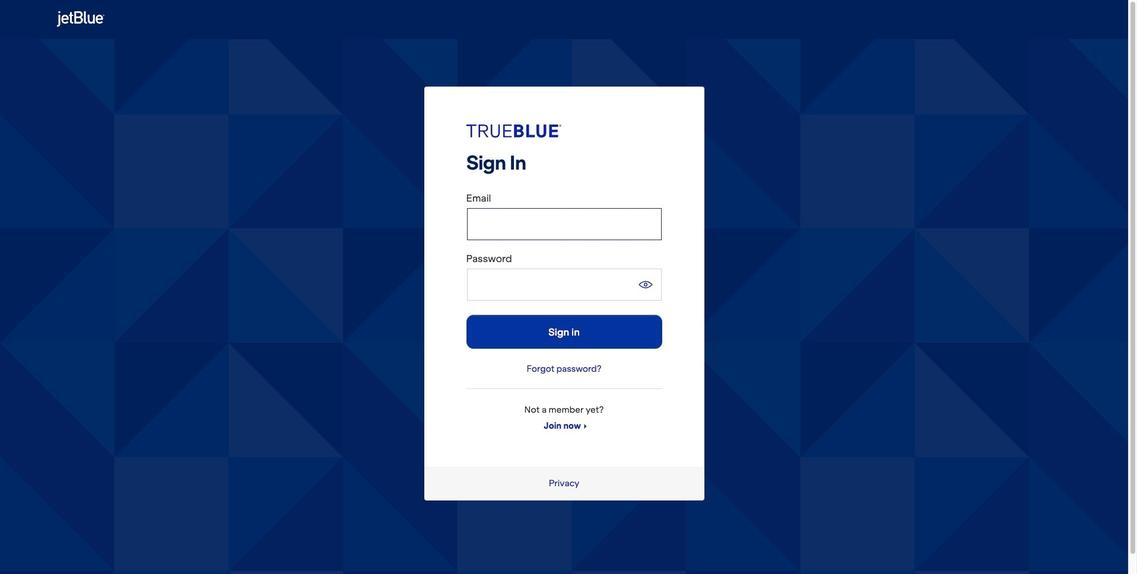 Task type: locate. For each thing, give the bounding box(es) containing it.
None submit
[[466, 315, 662, 349]]

logo image
[[466, 125, 561, 138]]

None text field
[[467, 208, 661, 240]]

None password field
[[467, 269, 661, 301]]



Task type: describe. For each thing, give the bounding box(es) containing it.
jetblue home image
[[57, 9, 104, 28]]



Task type: vqa. For each thing, say whether or not it's contained in the screenshot.
bottommost 4 button
no



